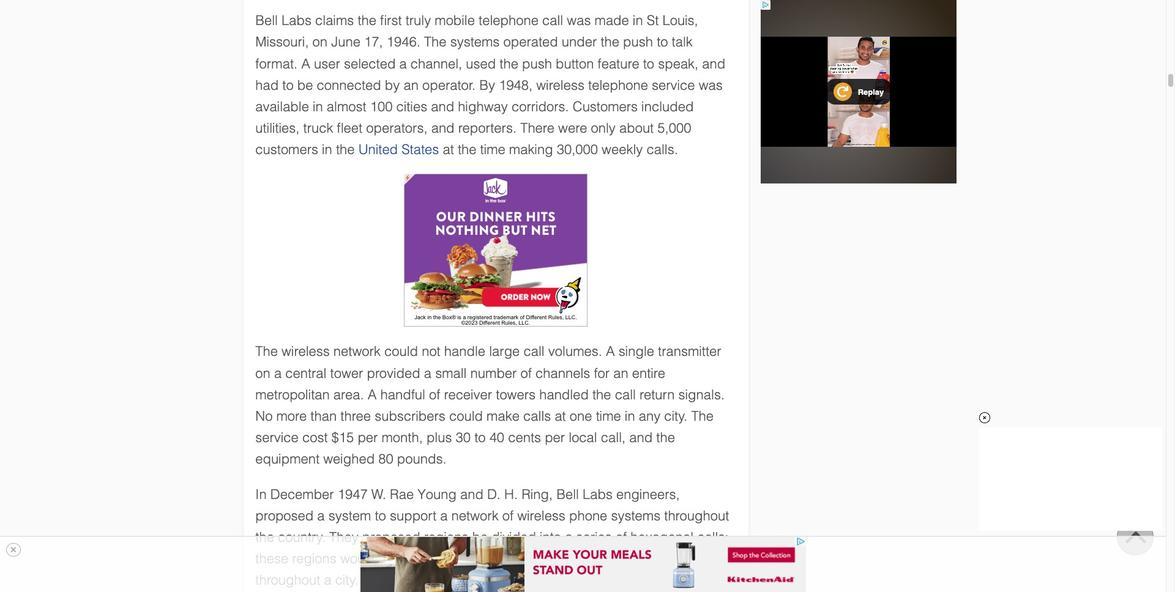 Task type: locate. For each thing, give the bounding box(es) containing it.
×
[[10, 543, 17, 557]]

1 horizontal spatial per
[[545, 430, 565, 446]]

1 vertical spatial network
[[451, 508, 499, 524]]

throughout
[[664, 508, 729, 524], [255, 573, 320, 588]]

city. down they
[[335, 573, 358, 588]]

at
[[443, 142, 454, 157], [555, 409, 566, 424]]

1 per from the left
[[358, 430, 378, 446]]

volumes.
[[548, 344, 602, 360]]

be
[[297, 78, 313, 93], [472, 530, 488, 545], [380, 551, 396, 567], [440, 573, 455, 588]]

be up available
[[297, 78, 313, 93]]

at down handled at the bottom of the page
[[555, 409, 566, 424]]

1 horizontal spatial there
[[520, 121, 554, 136]]

advertisement region
[[760, 0, 956, 184], [360, 537, 806, 592]]

0 horizontal spatial labs
[[282, 13, 312, 28]]

wireless
[[536, 78, 584, 93], [282, 344, 330, 360], [517, 508, 565, 524]]

be up multiple
[[472, 530, 488, 545]]

support
[[390, 508, 436, 524]]

0 horizontal spatial service
[[255, 430, 299, 446]]

the down signals.
[[691, 409, 714, 424]]

the
[[424, 34, 446, 50], [255, 344, 278, 360], [691, 409, 714, 424]]

would down they
[[340, 551, 376, 567]]

1 horizontal spatial would
[[400, 573, 436, 588]]

0 vertical spatial throughout
[[664, 508, 729, 524]]

1 vertical spatial proposed
[[362, 530, 420, 545]]

service inside bell labs claims the first truly mobile telephone call was made in st louis, missouri, on june 17, 1946. the systems operated under the push to talk format. a user selected a channel, used the push button feature to speak, and had to be connected by an operator. by 1948, wireless telephone service was available in almost 100 cities and highway corridors. customers included utilities, truck fleet operators, and reporters. there were only about 5,000 customers in the
[[652, 78, 695, 93]]

format.
[[255, 56, 298, 71]]

divided
[[492, 530, 536, 545]]

0 horizontal spatial city.
[[335, 573, 358, 588]]

systems up used
[[450, 34, 500, 50]]

reporters.
[[458, 121, 517, 136]]

1 vertical spatial labs
[[583, 487, 613, 502]]

network inside in december 1947 w. rae young and d. h. ring, bell labs engineers, proposed a system to support a network of wireless phone systems throughout the country. they proposed regions be divided into a series of hexagonal cells; these regions would be comprised of multiple low-power transmitters spread throughout a city. there would be automatic call handoff from one hexago
[[451, 508, 499, 524]]

the up channel,
[[424, 34, 446, 50]]

more
[[276, 409, 307, 424]]

0 vertical spatial bell
[[255, 13, 278, 28]]

0 horizontal spatial push
[[522, 56, 552, 71]]

service down speak,
[[652, 78, 695, 93]]

three
[[340, 409, 371, 424]]

1 horizontal spatial systems
[[611, 508, 660, 524]]

0 vertical spatial city.
[[664, 409, 687, 424]]

per down three
[[358, 430, 378, 446]]

0 horizontal spatial systems
[[450, 34, 500, 50]]

d.
[[487, 487, 501, 502]]

0 vertical spatial the
[[424, 34, 446, 50]]

would down comprised
[[400, 573, 436, 588]]

transmitter
[[658, 344, 721, 360]]

0 horizontal spatial proposed
[[255, 508, 313, 524]]

proposed down support at the left of page
[[362, 530, 420, 545]]

the down for
[[592, 387, 611, 403]]

0 vertical spatial proposed
[[255, 508, 313, 524]]

1 horizontal spatial on
[[312, 34, 327, 50]]

there inside in december 1947 w. rae young and d. h. ring, bell labs engineers, proposed a system to support a network of wireless phone systems throughout the country. they proposed regions be divided into a series of hexagonal cells; these regions would be comprised of multiple low-power transmitters spread throughout a city. there would be automatic call handoff from one hexago
[[362, 573, 396, 588]]

corridors.
[[512, 99, 569, 114]]

handful
[[380, 387, 425, 403]]

0 horizontal spatial bell
[[255, 13, 278, 28]]

call down entire
[[615, 387, 636, 403]]

wireless down button
[[536, 78, 584, 93]]

0 vertical spatial regions
[[424, 530, 468, 545]]

call up operated
[[542, 13, 563, 28]]

1 vertical spatial wireless
[[282, 344, 330, 360]]

tower
[[330, 366, 363, 381]]

0 horizontal spatial there
[[362, 573, 396, 588]]

1 vertical spatial push
[[522, 56, 552, 71]]

1 horizontal spatial an
[[613, 366, 628, 381]]

telephone down 'feature'
[[588, 78, 648, 93]]

1 vertical spatial on
[[255, 366, 270, 381]]

on inside bell labs claims the first truly mobile telephone call was made in st louis, missouri, on june 17, 1946. the systems operated under the push to talk format. a user selected a channel, used the push button feature to speak, and had to be connected by an operator. by 1948, wireless telephone service was available in almost 100 cities and highway corridors. customers included utilities, truck fleet operators, and reporters. there were only about 5,000 customers in the
[[312, 34, 327, 50]]

throughout down the these
[[255, 573, 320, 588]]

regions up comprised
[[424, 530, 468, 545]]

1 vertical spatial at
[[555, 409, 566, 424]]

wireless up central
[[282, 344, 330, 360]]

bell up phone
[[556, 487, 579, 502]]

call
[[542, 13, 563, 28], [524, 344, 544, 360], [615, 387, 636, 403], [522, 573, 543, 588]]

0 horizontal spatial the
[[255, 344, 278, 360]]

louis,
[[662, 13, 698, 28]]

1 horizontal spatial at
[[555, 409, 566, 424]]

to left 40
[[474, 430, 486, 446]]

to left speak,
[[643, 56, 654, 71]]

time up "call," at the right of the page
[[596, 409, 621, 424]]

on up user
[[312, 34, 327, 50]]

in
[[633, 13, 643, 28], [313, 99, 323, 114], [322, 142, 332, 157], [625, 409, 635, 424]]

1 horizontal spatial push
[[623, 34, 653, 50]]

were
[[558, 121, 587, 136]]

in down truck at top
[[322, 142, 332, 157]]

service up equipment
[[255, 430, 299, 446]]

per
[[358, 430, 378, 446], [545, 430, 565, 446]]

0 vertical spatial on
[[312, 34, 327, 50]]

large
[[489, 344, 520, 360]]

push down st
[[623, 34, 653, 50]]

one down transmitters
[[626, 573, 649, 588]]

wireless down 'ring,'
[[517, 508, 565, 524]]

local
[[569, 430, 597, 446]]

made
[[595, 13, 629, 28]]

1 horizontal spatial could
[[449, 409, 483, 424]]

2 horizontal spatial a
[[606, 344, 615, 360]]

1 vertical spatial advertisement region
[[360, 537, 806, 592]]

could down "receiver"
[[449, 409, 483, 424]]

provided
[[367, 366, 420, 381]]

in
[[255, 487, 267, 502]]

transmitters
[[599, 551, 669, 567]]

80
[[378, 452, 393, 467]]

0 horizontal spatial on
[[255, 366, 270, 381]]

an inside bell labs claims the first truly mobile telephone call was made in st louis, missouri, on june 17, 1946. the systems operated under the push to talk format. a user selected a channel, used the push button feature to speak, and had to be connected by an operator. by 1948, wireless telephone service was available in almost 100 cities and highway corridors. customers included utilities, truck fleet operators, and reporters. there were only about 5,000 customers in the
[[404, 78, 419, 93]]

0 horizontal spatial regions
[[292, 551, 336, 567]]

a right area.
[[368, 387, 377, 403]]

service inside the wireless network could not handle large call volumes. a single transmitter on a central tower provided a small number of channels for an entire metropolitan area. a handful of receiver towers handled the call return signals. no more than three subscribers could make calls at one time in any city. the service cost $15 per month, plus 30 to 40 cents per local call, and the equipment weighed 80 pounds.
[[255, 430, 299, 446]]

the
[[358, 13, 376, 28], [601, 34, 619, 50], [500, 56, 518, 71], [336, 142, 355, 157], [458, 142, 476, 157], [592, 387, 611, 403], [656, 430, 675, 446], [255, 530, 274, 545]]

1 horizontal spatial proposed
[[362, 530, 420, 545]]

the wireless network could not handle large call volumes. a single transmitter on a central tower provided a small number of channels for an entire metropolitan area. a handful of receiver towers handled the call return signals. no more than three subscribers could make calls at one time in any city. the service cost $15 per month, plus 30 to 40 cents per local call, and the equipment weighed 80 pounds.
[[255, 344, 725, 467]]

than
[[310, 409, 337, 424]]

they
[[329, 530, 358, 545]]

1 vertical spatial bell
[[556, 487, 579, 502]]

0 horizontal spatial network
[[333, 344, 381, 360]]

an right by
[[404, 78, 419, 93]]

city. inside the wireless network could not handle large call volumes. a single transmitter on a central tower provided a small number of channels for an entire metropolitan area. a handful of receiver towers handled the call return signals. no more than three subscribers could make calls at one time in any city. the service cost $15 per month, plus 30 to 40 cents per local call, and the equipment weighed 80 pounds.
[[664, 409, 687, 424]]

would
[[340, 551, 376, 567], [400, 573, 436, 588]]

0 vertical spatial one
[[570, 409, 592, 424]]

towers
[[496, 387, 536, 403]]

on
[[312, 34, 327, 50], [255, 366, 270, 381]]

june
[[331, 34, 360, 50]]

service
[[652, 78, 695, 93], [255, 430, 299, 446]]

0 vertical spatial labs
[[282, 13, 312, 28]]

be left comprised
[[380, 551, 396, 567]]

1 vertical spatial city.
[[335, 573, 358, 588]]

0 horizontal spatial one
[[570, 409, 592, 424]]

equipment
[[255, 452, 319, 467]]

1 horizontal spatial a
[[368, 387, 377, 403]]

engineers,
[[616, 487, 680, 502]]

regions down country.
[[292, 551, 336, 567]]

united states at the time making 30,000 weekly calls.
[[358, 142, 678, 157]]

0 vertical spatial network
[[333, 344, 381, 360]]

st
[[647, 13, 659, 28]]

0 horizontal spatial a
[[301, 56, 310, 71]]

at inside the wireless network could not handle large call volumes. a single transmitter on a central tower provided a small number of channels for an entire metropolitan area. a handful of receiver towers handled the call return signals. no more than three subscribers could make calls at one time in any city. the service cost $15 per month, plus 30 to 40 cents per local call, and the equipment weighed 80 pounds.
[[555, 409, 566, 424]]

a left user
[[301, 56, 310, 71]]

network up tower
[[333, 344, 381, 360]]

bell up "missouri,"
[[255, 13, 278, 28]]

these
[[255, 551, 288, 567]]

systems down engineers,
[[611, 508, 660, 524]]

1 horizontal spatial was
[[699, 78, 723, 93]]

city. right any
[[664, 409, 687, 424]]

1 horizontal spatial bell
[[556, 487, 579, 502]]

at right the states
[[443, 142, 454, 157]]

1 vertical spatial systems
[[611, 508, 660, 524]]

cells;
[[697, 530, 729, 545]]

1 horizontal spatial city.
[[664, 409, 687, 424]]

2 vertical spatial a
[[368, 387, 377, 403]]

operator.
[[422, 78, 476, 93]]

the down reporters.
[[458, 142, 476, 157]]

an right for
[[613, 366, 628, 381]]

on inside the wireless network could not handle large call volumes. a single transmitter on a central tower provided a small number of channels for an entire metropolitan area. a handful of receiver towers handled the call return signals. no more than three subscribers could make calls at one time in any city. the service cost $15 per month, plus 30 to 40 cents per local call, and the equipment weighed 80 pounds.
[[255, 366, 270, 381]]

network down d.
[[451, 508, 499, 524]]

one
[[570, 409, 592, 424], [626, 573, 649, 588]]

call down low-
[[522, 573, 543, 588]]

and
[[702, 56, 725, 71], [431, 99, 454, 114], [431, 121, 454, 136], [629, 430, 653, 446], [460, 487, 483, 502]]

one inside in december 1947 w. rae young and d. h. ring, bell labs engineers, proposed a system to support a network of wireless phone systems throughout the country. they proposed regions be divided into a series of hexagonal cells; these regions would be comprised of multiple low-power transmitters spread throughout a city. there would be automatic call handoff from one hexago
[[626, 573, 649, 588]]

0 horizontal spatial per
[[358, 430, 378, 446]]

0 vertical spatial an
[[404, 78, 419, 93]]

push down operated
[[522, 56, 552, 71]]

return
[[640, 387, 675, 403]]

1 vertical spatial time
[[596, 409, 621, 424]]

0 vertical spatial there
[[520, 121, 554, 136]]

low-
[[533, 551, 557, 567]]

0 vertical spatial wireless
[[536, 78, 584, 93]]

in left any
[[625, 409, 635, 424]]

1 vertical spatial an
[[613, 366, 628, 381]]

a down 1946.
[[399, 56, 407, 71]]

cities
[[396, 99, 427, 114]]

and left d.
[[460, 487, 483, 502]]

comprised
[[399, 551, 463, 567]]

1 vertical spatial service
[[255, 430, 299, 446]]

0 vertical spatial a
[[301, 56, 310, 71]]

automatic
[[459, 573, 518, 588]]

0 vertical spatial push
[[623, 34, 653, 50]]

1 horizontal spatial service
[[652, 78, 695, 93]]

telephone
[[479, 13, 538, 28], [588, 78, 648, 93]]

a inside bell labs claims the first truly mobile telephone call was made in st louis, missouri, on june 17, 1946. the systems operated under the push to talk format. a user selected a channel, used the push button feature to speak, and had to be connected by an operator. by 1948, wireless telephone service was available in almost 100 cities and highway corridors. customers included utilities, truck fleet operators, and reporters. there were only about 5,000 customers in the
[[399, 56, 407, 71]]

proposed up country.
[[255, 508, 313, 524]]

per down calls
[[545, 430, 565, 446]]

1 vertical spatial one
[[626, 573, 649, 588]]

bell inside bell labs claims the first truly mobile telephone call was made in st louis, missouri, on june 17, 1946. the systems operated under the push to talk format. a user selected a channel, used the push button feature to speak, and had to be connected by an operator. by 1948, wireless telephone service was available in almost 100 cities and highway corridors. customers included utilities, truck fleet operators, and reporters. there were only about 5,000 customers in the
[[255, 13, 278, 28]]

1 horizontal spatial the
[[424, 34, 446, 50]]

there
[[520, 121, 554, 136], [362, 573, 396, 588]]

about
[[619, 121, 654, 136]]

and right speak,
[[702, 56, 725, 71]]

1 horizontal spatial one
[[626, 573, 649, 588]]

0 vertical spatial would
[[340, 551, 376, 567]]

the up metropolitan
[[255, 344, 278, 360]]

labs up "missouri,"
[[282, 13, 312, 28]]

and down any
[[629, 430, 653, 446]]

0 horizontal spatial telephone
[[479, 13, 538, 28]]

1 horizontal spatial throughout
[[664, 508, 729, 524]]

one up local
[[570, 409, 592, 424]]

handled
[[539, 387, 589, 403]]

by
[[385, 78, 400, 93]]

0 horizontal spatial time
[[480, 142, 505, 157]]

customers
[[573, 99, 638, 114]]

1 horizontal spatial regions
[[424, 530, 468, 545]]

selected
[[344, 56, 396, 71]]

in up truck at top
[[313, 99, 323, 114]]

the up the these
[[255, 530, 274, 545]]

could up provided
[[384, 344, 418, 360]]

video player application
[[979, 428, 1163, 531]]

1 vertical spatial there
[[362, 573, 396, 588]]

1 horizontal spatial telephone
[[588, 78, 648, 93]]

1 vertical spatial throughout
[[255, 573, 320, 588]]

2 horizontal spatial the
[[691, 409, 714, 424]]

throughout up cells;
[[664, 508, 729, 524]]

handoff
[[547, 573, 592, 588]]

not
[[422, 344, 440, 360]]

0 horizontal spatial was
[[567, 13, 591, 28]]

into
[[540, 530, 561, 545]]

1 vertical spatial could
[[449, 409, 483, 424]]

0 vertical spatial service
[[652, 78, 695, 93]]

0 horizontal spatial at
[[443, 142, 454, 157]]

could
[[384, 344, 418, 360], [449, 409, 483, 424]]

1 horizontal spatial network
[[451, 508, 499, 524]]

be down comprised
[[440, 573, 455, 588]]

labs up phone
[[583, 487, 613, 502]]

1948,
[[499, 78, 533, 93]]

1 horizontal spatial labs
[[583, 487, 613, 502]]

time down reporters.
[[480, 142, 505, 157]]

states
[[402, 142, 439, 157]]

0 vertical spatial systems
[[450, 34, 500, 50]]

1 vertical spatial was
[[699, 78, 723, 93]]

to down w.
[[375, 508, 386, 524]]

telephone up operated
[[479, 13, 538, 28]]

handle
[[444, 344, 485, 360]]

0 horizontal spatial could
[[384, 344, 418, 360]]

on up metropolitan
[[255, 366, 270, 381]]

2 vertical spatial wireless
[[517, 508, 565, 524]]

in left st
[[633, 13, 643, 28]]

by
[[479, 78, 495, 93]]

of down h. on the bottom of the page
[[502, 508, 514, 524]]

the up 1948,
[[500, 56, 518, 71]]

1 horizontal spatial time
[[596, 409, 621, 424]]

0 horizontal spatial an
[[404, 78, 419, 93]]

a up for
[[606, 344, 615, 360]]

bell
[[255, 13, 278, 28], [556, 487, 579, 502]]

labs inside bell labs claims the first truly mobile telephone call was made in st louis, missouri, on june 17, 1946. the systems operated under the push to talk format. a user selected a channel, used the push button feature to speak, and had to be connected by an operator. by 1948, wireless telephone service was available in almost 100 cities and highway corridors. customers included utilities, truck fleet operators, and reporters. there were only about 5,000 customers in the
[[282, 13, 312, 28]]

small
[[435, 366, 467, 381]]

call inside bell labs claims the first truly mobile telephone call was made in st louis, missouri, on june 17, 1946. the systems operated under the push to talk format. a user selected a channel, used the push button feature to speak, and had to be connected by an operator. by 1948, wireless telephone service was available in almost 100 cities and highway corridors. customers included utilities, truck fleet operators, and reporters. there were only about 5,000 customers in the
[[542, 13, 563, 28]]



Task type: describe. For each thing, give the bounding box(es) containing it.
bell labs claims the first truly mobile telephone call was made in st louis, missouri, on june 17, 1946. the systems operated under the push to talk format. a user selected a channel, used the push button feature to speak, and had to be connected by an operator. by 1948, wireless telephone service was available in almost 100 cities and highway corridors. customers included utilities, truck fleet operators, and reporters. there were only about 5,000 customers in the
[[255, 13, 725, 157]]

call inside in december 1947 w. rae young and d. h. ring, bell labs engineers, proposed a system to support a network of wireless phone systems throughout the country. they proposed regions be divided into a series of hexagonal cells; these regions would be comprised of multiple low-power transmitters spread throughout a city. there would be automatic call handoff from one hexago
[[522, 573, 543, 588]]

weighed
[[323, 452, 375, 467]]

included
[[641, 99, 694, 114]]

a down not
[[424, 366, 431, 381]]

systems inside in december 1947 w. rae young and d. h. ring, bell labs engineers, proposed a system to support a network of wireless phone systems throughout the country. they proposed regions be divided into a series of hexagonal cells; these regions would be comprised of multiple low-power transmitters spread throughout a city. there would be automatic call handoff from one hexago
[[611, 508, 660, 524]]

the up 17,
[[358, 13, 376, 28]]

used
[[466, 56, 496, 71]]

signals.
[[678, 387, 725, 403]]

a down young on the bottom left of page
[[440, 508, 448, 524]]

first
[[380, 13, 402, 28]]

wireless inside the wireless network could not handle large call volumes. a single transmitter on a central tower provided a small number of channels for an entire metropolitan area. a handful of receiver towers handled the call return signals. no more than three subscribers could make calls at one time in any city. the service cost $15 per month, plus 30 to 40 cents per local call, and the equipment weighed 80 pounds.
[[282, 344, 330, 360]]

1 vertical spatial would
[[400, 573, 436, 588]]

to inside the wireless network could not handle large call volumes. a single transmitter on a central tower provided a small number of channels for an entire metropolitan area. a handful of receiver towers handled the call return signals. no more than three subscribers could make calls at one time in any city. the service cost $15 per month, plus 30 to 40 cents per local call, and the equipment weighed 80 pounds.
[[474, 430, 486, 446]]

country.
[[278, 530, 325, 545]]

0 horizontal spatial would
[[340, 551, 376, 567]]

feature
[[598, 56, 639, 71]]

bell inside in december 1947 w. rae young and d. h. ring, bell labs engineers, proposed a system to support a network of wireless phone systems throughout the country. they proposed regions be divided into a series of hexagonal cells; these regions would be comprised of multiple low-power transmitters spread throughout a city. there would be automatic call handoff from one hexago
[[556, 487, 579, 502]]

available
[[255, 99, 309, 114]]

call right large
[[524, 344, 544, 360]]

be inside bell labs claims the first truly mobile telephone call was made in st louis, missouri, on june 17, 1946. the systems operated under the push to talk format. a user selected a channel, used the push button feature to speak, and had to be connected by an operator. by 1948, wireless telephone service was available in almost 100 cities and highway corridors. customers included utilities, truck fleet operators, and reporters. there were only about 5,000 customers in the
[[297, 78, 313, 93]]

labs inside in december 1947 w. rae young and d. h. ring, bell labs engineers, proposed a system to support a network of wireless phone systems throughout the country. they proposed regions be divided into a series of hexagonal cells; these regions would be comprised of multiple low-power transmitters spread throughout a city. there would be automatic call handoff from one hexago
[[583, 487, 613, 502]]

operators,
[[366, 121, 428, 136]]

series
[[576, 530, 612, 545]]

to right had
[[282, 78, 294, 93]]

entire
[[632, 366, 665, 381]]

missouri,
[[255, 34, 309, 50]]

multiple
[[482, 551, 529, 567]]

speak,
[[658, 56, 698, 71]]

and down operator.
[[431, 99, 454, 114]]

channel,
[[411, 56, 462, 71]]

had
[[255, 78, 279, 93]]

a down december
[[317, 508, 325, 524]]

1946.
[[387, 34, 420, 50]]

of up automatic
[[467, 551, 478, 567]]

claims
[[315, 13, 354, 28]]

systems inside bell labs claims the first truly mobile telephone call was made in st louis, missouri, on june 17, 1946. the systems operated under the push to talk format. a user selected a channel, used the push button feature to speak, and had to be connected by an operator. by 1948, wireless telephone service was available in almost 100 cities and highway corridors. customers included utilities, truck fleet operators, and reporters. there were only about 5,000 customers in the
[[450, 34, 500, 50]]

of up the "towers"
[[521, 366, 532, 381]]

of up transmitters
[[616, 530, 627, 545]]

month,
[[382, 430, 423, 446]]

talk
[[672, 34, 693, 50]]

a down they
[[324, 573, 331, 588]]

0 vertical spatial was
[[567, 13, 591, 28]]

1 vertical spatial telephone
[[588, 78, 648, 93]]

young
[[418, 487, 456, 502]]

central
[[285, 366, 326, 381]]

service for more
[[255, 430, 299, 446]]

0 vertical spatial could
[[384, 344, 418, 360]]

network inside the wireless network could not handle large call volumes. a single transmitter on a central tower provided a small number of channels for an entire metropolitan area. a handful of receiver towers handled the call return signals. no more than three subscribers could make calls at one time in any city. the service cost $15 per month, plus 30 to 40 cents per local call, and the equipment weighed 80 pounds.
[[333, 344, 381, 360]]

calls
[[523, 409, 551, 424]]

30,000
[[557, 142, 598, 157]]

button
[[556, 56, 594, 71]]

of down small
[[429, 387, 440, 403]]

under
[[562, 34, 597, 50]]

customers
[[255, 142, 318, 157]]

calls.
[[647, 142, 678, 157]]

there inside bell labs claims the first truly mobile telephone call was made in st louis, missouri, on june 17, 1946. the systems operated under the push to talk format. a user selected a channel, used the push button feature to speak, and had to be connected by an operator. by 1948, wireless telephone service was available in almost 100 cities and highway corridors. customers included utilities, truck fleet operators, and reporters. there were only about 5,000 customers in the
[[520, 121, 554, 136]]

0 horizontal spatial throughout
[[255, 573, 320, 588]]

service for to
[[652, 78, 695, 93]]

and inside the wireless network could not handle large call volumes. a single transmitter on a central tower provided a small number of channels for an entire metropolitan area. a handful of receiver towers handled the call return signals. no more than three subscribers could make calls at one time in any city. the service cost $15 per month, plus 30 to 40 cents per local call, and the equipment weighed 80 pounds.
[[629, 430, 653, 446]]

1 vertical spatial the
[[255, 344, 278, 360]]

and up the states
[[431, 121, 454, 136]]

the inside in december 1947 w. rae young and d. h. ring, bell labs engineers, proposed a system to support a network of wireless phone systems throughout the country. they proposed regions be divided into a series of hexagonal cells; these regions would be comprised of multiple low-power transmitters spread throughout a city. there would be automatic call handoff from one hexago
[[255, 530, 274, 545]]

a inside bell labs claims the first truly mobile telephone call was made in st louis, missouri, on june 17, 1946. the systems operated under the push to talk format. a user selected a channel, used the push button feature to speak, and had to be connected by an operator. by 1948, wireless telephone service was available in almost 100 cities and highway corridors. customers included utilities, truck fleet operators, and reporters. there were only about 5,000 customers in the
[[301, 56, 310, 71]]

truly
[[406, 13, 431, 28]]

a right into on the left of page
[[565, 530, 572, 545]]

system
[[328, 508, 371, 524]]

h.
[[504, 487, 518, 502]]

2 vertical spatial the
[[691, 409, 714, 424]]

phone
[[569, 508, 607, 524]]

an inside the wireless network could not handle large call volumes. a single transmitter on a central tower provided a small number of channels for an entire metropolitan area. a handful of receiver towers handled the call return signals. no more than three subscribers could make calls at one time in any city. the service cost $15 per month, plus 30 to 40 cents per local call, and the equipment weighed 80 pounds.
[[613, 366, 628, 381]]

receiver
[[444, 387, 492, 403]]

in inside the wireless network could not handle large call volumes. a single transmitter on a central tower provided a small number of channels for an entire metropolitan area. a handful of receiver towers handled the call return signals. no more than three subscribers could make calls at one time in any city. the service cost $15 per month, plus 30 to 40 cents per local call, and the equipment weighed 80 pounds.
[[625, 409, 635, 424]]

17,
[[364, 34, 383, 50]]

power
[[557, 551, 595, 567]]

number
[[470, 366, 517, 381]]

from
[[596, 573, 623, 588]]

time inside the wireless network could not handle large call volumes. a single transmitter on a central tower provided a small number of channels for an entire metropolitan area. a handful of receiver towers handled the call return signals. no more than three subscribers could make calls at one time in any city. the service cost $15 per month, plus 30 to 40 cents per local call, and the equipment weighed 80 pounds.
[[596, 409, 621, 424]]

1947
[[338, 487, 368, 502]]

pounds.
[[397, 452, 446, 467]]

truck
[[303, 121, 333, 136]]

to left talk
[[657, 34, 668, 50]]

a up metropolitan
[[274, 366, 282, 381]]

the down made
[[601, 34, 619, 50]]

fleet
[[337, 121, 362, 136]]

$15
[[331, 430, 354, 446]]

city. inside in december 1947 w. rae young and d. h. ring, bell labs engineers, proposed a system to support a network of wireless phone systems throughout the country. they proposed regions be divided into a series of hexagonal cells; these regions would be comprised of multiple low-power transmitters spread throughout a city. there would be automatic call handoff from one hexago
[[335, 573, 358, 588]]

only
[[591, 121, 616, 136]]

wireless inside bell labs claims the first truly mobile telephone call was made in st louis, missouri, on june 17, 1946. the systems operated under the push to talk format. a user selected a channel, used the push button feature to speak, and had to be connected by an operator. by 1948, wireless telephone service was available in almost 100 cities and highway corridors. customers included utilities, truck fleet operators, and reporters. there were only about 5,000 customers in the
[[536, 78, 584, 93]]

wireless inside in december 1947 w. rae young and d. h. ring, bell labs engineers, proposed a system to support a network of wireless phone systems throughout the country. they proposed regions be divided into a series of hexagonal cells; these regions would be comprised of multiple low-power transmitters spread throughout a city. there would be automatic call handoff from one hexago
[[517, 508, 565, 524]]

mobile
[[435, 13, 475, 28]]

metropolitan
[[255, 387, 330, 403]]

channels
[[535, 366, 590, 381]]

1 vertical spatial a
[[606, 344, 615, 360]]

area.
[[333, 387, 364, 403]]

100
[[370, 99, 393, 114]]

5,000
[[657, 121, 691, 136]]

and inside in december 1947 w. rae young and d. h. ring, bell labs engineers, proposed a system to support a network of wireless phone systems throughout the country. they proposed regions be divided into a series of hexagonal cells; these regions would be comprised of multiple low-power transmitters spread throughout a city. there would be automatic call handoff from one hexago
[[460, 487, 483, 502]]

making
[[509, 142, 553, 157]]

cost
[[302, 430, 328, 446]]

0 vertical spatial telephone
[[479, 13, 538, 28]]

the down fleet
[[336, 142, 355, 157]]

2 per from the left
[[545, 430, 565, 446]]

0 vertical spatial at
[[443, 142, 454, 157]]

call,
[[601, 430, 626, 446]]

december
[[270, 487, 334, 502]]

weekly
[[602, 142, 643, 157]]

to inside in december 1947 w. rae young and d. h. ring, bell labs engineers, proposed a system to support a network of wireless phone systems throughout the country. they proposed regions be divided into a series of hexagonal cells; these regions would be comprised of multiple low-power transmitters spread throughout a city. there would be automatic call handoff from one hexago
[[375, 508, 386, 524]]

rae
[[390, 487, 414, 502]]

cents
[[508, 430, 541, 446]]

one inside the wireless network could not handle large call volumes. a single transmitter on a central tower provided a small number of channels for an entire metropolitan area. a handful of receiver towers handled the call return signals. no more than three subscribers could make calls at one time in any city. the service cost $15 per month, plus 30 to 40 cents per local call, and the equipment weighed 80 pounds.
[[570, 409, 592, 424]]

single
[[619, 344, 654, 360]]

operated
[[503, 34, 558, 50]]

0 vertical spatial time
[[480, 142, 505, 157]]

no
[[255, 409, 273, 424]]

plus
[[426, 430, 452, 446]]

any
[[639, 409, 660, 424]]

1 vertical spatial regions
[[292, 551, 336, 567]]

the inside bell labs claims the first truly mobile telephone call was made in st louis, missouri, on june 17, 1946. the systems operated under the push to talk format. a user selected a channel, used the push button feature to speak, and had to be connected by an operator. by 1948, wireless telephone service was available in almost 100 cities and highway corridors. customers included utilities, truck fleet operators, and reporters. there were only about 5,000 customers in the
[[424, 34, 446, 50]]

the down any
[[656, 430, 675, 446]]

connected
[[317, 78, 381, 93]]

40
[[489, 430, 504, 446]]

30
[[456, 430, 471, 446]]

0 vertical spatial advertisement region
[[760, 0, 956, 184]]



Task type: vqa. For each thing, say whether or not it's contained in the screenshot.
the topmost Eastern
no



